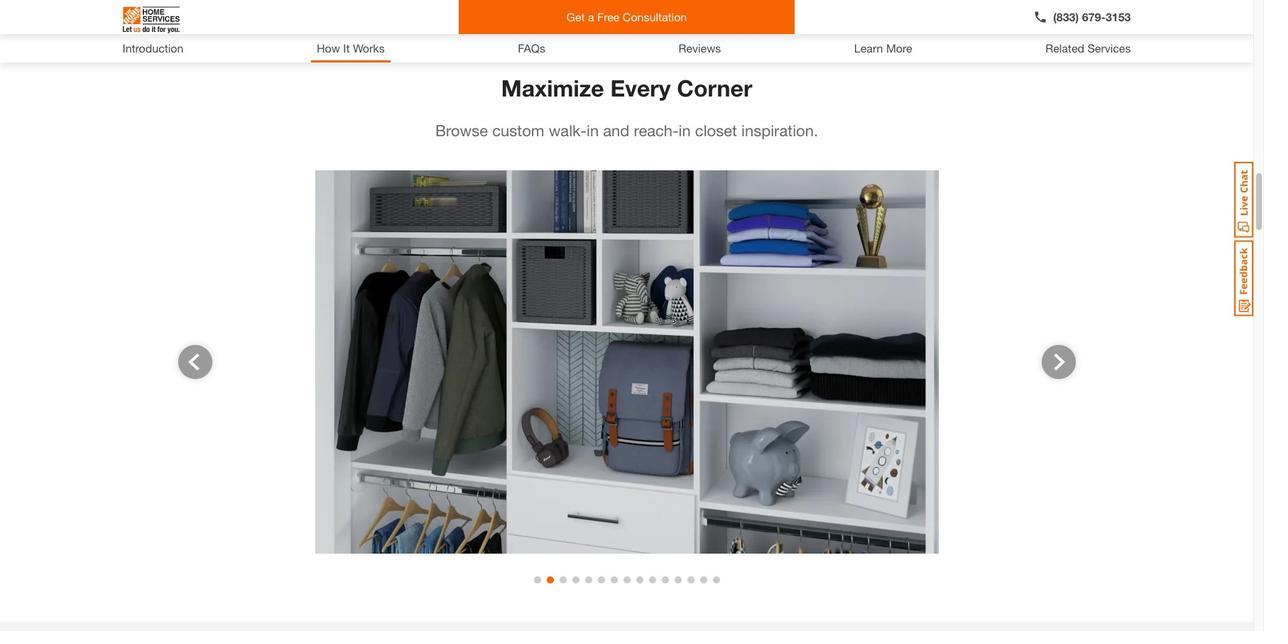 Task type: locate. For each thing, give the bounding box(es) containing it.
maximize
[[501, 75, 605, 102]]

0 horizontal spatial in
[[587, 122, 599, 140]]

custom
[[493, 122, 545, 140]]

inspiration.
[[742, 122, 819, 140]]

closet
[[696, 122, 738, 140]]

3153
[[1106, 10, 1132, 23]]

related
[[1046, 41, 1085, 55]]

2 in from the left
[[679, 122, 691, 140]]

in left closet
[[679, 122, 691, 140]]

1 in from the left
[[587, 122, 599, 140]]

in left and
[[587, 122, 599, 140]]

learn more
[[855, 41, 913, 55]]

learn
[[855, 41, 884, 55]]

a
[[588, 10, 594, 23]]

in
[[587, 122, 599, 140], [679, 122, 691, 140]]

get a free consultation button
[[459, 0, 795, 34]]

1 horizontal spatial in
[[679, 122, 691, 140]]

services
[[1088, 41, 1132, 55]]

free
[[598, 10, 620, 23]]

get a free consultation
[[567, 10, 687, 23]]

every
[[611, 75, 671, 102]]

679-
[[1083, 10, 1106, 23]]

feedback link image
[[1235, 240, 1254, 317]]

(833) 679-3153 link
[[1034, 9, 1132, 26]]

more
[[887, 41, 913, 55]]



Task type: vqa. For each thing, say whether or not it's contained in the screenshot.
(833) 679-3153
yes



Task type: describe. For each thing, give the bounding box(es) containing it.
related services
[[1046, 41, 1132, 55]]

walk-
[[549, 122, 587, 140]]

get
[[567, 10, 585, 23]]

how
[[317, 41, 340, 55]]

faqs
[[518, 41, 546, 55]]

do it for you logo image
[[123, 1, 179, 39]]

introduction
[[123, 41, 184, 55]]

it
[[343, 41, 350, 55]]

browse
[[436, 122, 488, 140]]

(833) 679-3153
[[1054, 10, 1132, 23]]

consultation
[[623, 10, 687, 23]]

gallery reachin2 desktop image
[[195, 171, 1059, 555]]

(833)
[[1054, 10, 1080, 23]]

reviews
[[679, 41, 722, 55]]

how it works
[[317, 41, 385, 55]]

corner
[[677, 75, 753, 102]]

live chat image
[[1235, 162, 1254, 238]]

and
[[604, 122, 630, 140]]

works
[[353, 41, 385, 55]]

browse custom walk-in and reach-in closet inspiration.
[[436, 122, 819, 140]]

reach-
[[634, 122, 679, 140]]

maximize every corner
[[501, 75, 753, 102]]



